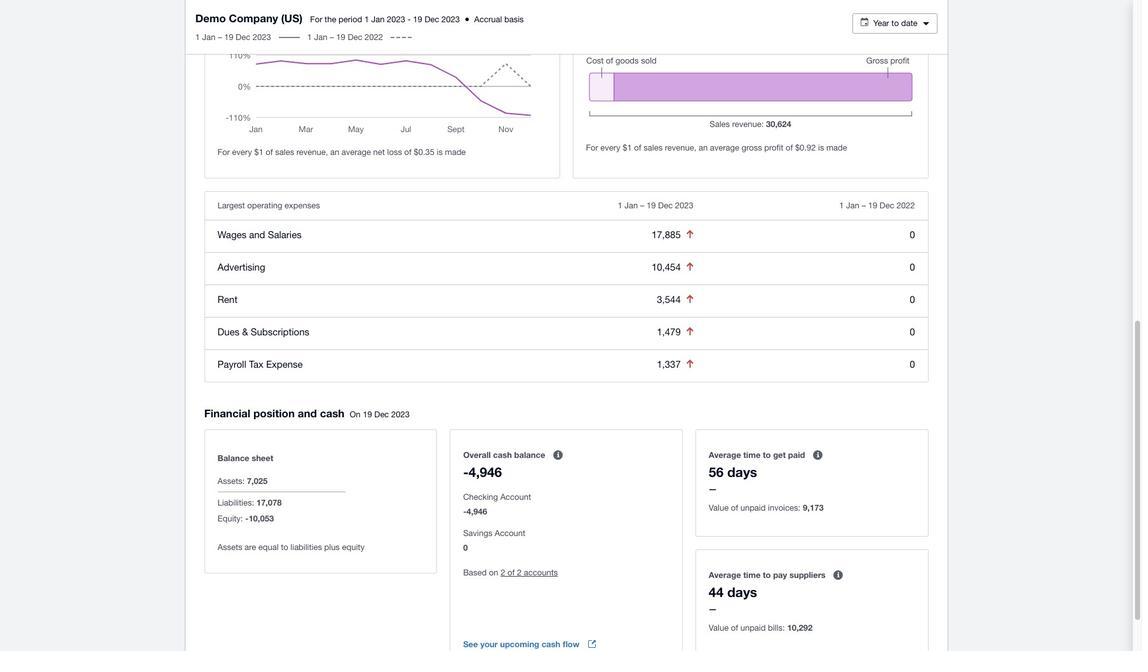 Task type: vqa. For each thing, say whether or not it's contained in the screenshot.
bottommost Negative sentiment icon
yes



Task type: locate. For each thing, give the bounding box(es) containing it.
1,479
[[657, 327, 681, 337]]

more information image
[[546, 443, 571, 468], [806, 443, 831, 468], [826, 563, 852, 588]]

1 horizontal spatial made
[[827, 143, 848, 152]]

sales
[[710, 119, 730, 129]]

to
[[892, 18, 899, 28], [763, 450, 771, 460], [281, 543, 288, 552], [763, 570, 771, 580]]

2 vertical spatial cash
[[542, 640, 561, 650]]

and right the wages
[[249, 229, 265, 240]]

1 vertical spatial 4,946
[[467, 507, 487, 517]]

0 horizontal spatial for
[[218, 147, 230, 157]]

negative sentiment image
[[687, 230, 694, 238], [687, 263, 694, 271]]

wages and salaries
[[218, 229, 302, 240]]

2022 for largest operating expenses
[[897, 201, 916, 210]]

1 horizontal spatial revenue,
[[665, 143, 697, 152]]

time
[[744, 450, 761, 460], [744, 570, 761, 580]]

0 vertical spatial account
[[501, 493, 531, 502]]

negative sentiment image for 1,337
[[687, 360, 694, 368]]

1 vertical spatial average
[[709, 570, 742, 580]]

0 vertical spatial unpaid
[[741, 504, 766, 513]]

1 horizontal spatial sales
[[644, 143, 663, 152]]

1 vertical spatial days
[[728, 585, 758, 601]]

cash inside button
[[542, 640, 561, 650]]

made right the $0.92
[[827, 143, 848, 152]]

0 horizontal spatial average
[[342, 147, 371, 157]]

1 horizontal spatial 1 jan – 19 dec 2023
[[618, 201, 694, 210]]

made right the $0.35
[[445, 147, 466, 157]]

dec inside financial position and cash on 19 dec 2023
[[375, 410, 389, 419]]

2022 inside largest operating expenses element
[[897, 201, 916, 210]]

$1
[[623, 143, 632, 152], [254, 147, 264, 157]]

4,946 down "overall"
[[469, 465, 502, 481]]

2 value from the top
[[709, 624, 729, 633]]

negative sentiment image for 17,885
[[687, 230, 694, 238]]

net
[[373, 147, 385, 157]]

0 horizontal spatial is
[[437, 147, 443, 157]]

0 for 10,454
[[910, 262, 916, 272]]

1 negative sentiment image from the top
[[687, 230, 694, 238]]

unpaid inside the value of unpaid bills: 10,292
[[741, 624, 766, 633]]

1 vertical spatial and
[[298, 407, 317, 420]]

average for 44
[[709, 570, 742, 580]]

0 horizontal spatial 1 jan – 19 dec 2023
[[195, 32, 271, 42]]

0 horizontal spatial an
[[330, 147, 340, 157]]

cash left on
[[320, 407, 345, 420]]

account for 4,946
[[501, 493, 531, 502]]

2 horizontal spatial cash
[[542, 640, 561, 650]]

checking
[[463, 493, 498, 502]]

0 vertical spatial average
[[709, 450, 742, 460]]

value down 56
[[709, 504, 729, 513]]

value inside value of unpaid invoices: 9,173
[[709, 504, 729, 513]]

gross
[[742, 143, 762, 152]]

0
[[910, 229, 916, 240], [910, 262, 916, 272], [910, 294, 916, 305], [910, 326, 916, 337], [910, 359, 916, 370], [463, 543, 468, 553]]

and inside largest operating expenses element
[[249, 229, 265, 240]]

negative sentiment image right 3,544
[[687, 295, 694, 303]]

savings account 0 based on 2 of 2 accounts
[[463, 529, 558, 578]]

1 vertical spatial value
[[709, 624, 729, 633]]

3 0 link from the top
[[910, 294, 916, 305]]

2
[[501, 568, 506, 578], [517, 568, 522, 578]]

1 horizontal spatial every
[[601, 143, 621, 152]]

wages
[[218, 229, 247, 240]]

1 vertical spatial 1 jan – 19 dec 2023
[[618, 201, 694, 210]]

1 jan – 19 dec 2023
[[195, 32, 271, 42], [618, 201, 694, 210]]

0 horizontal spatial revenue,
[[297, 147, 328, 157]]

2 unpaid from the top
[[741, 624, 766, 633]]

unpaid inside value of unpaid invoices: 9,173
[[741, 504, 766, 513]]

1 vertical spatial time
[[744, 570, 761, 580]]

1 jan – 19 dec 2023 inside largest operating expenses element
[[618, 201, 694, 210]]

negative sentiment image right 1,337
[[687, 360, 694, 368]]

4,946 down checking on the bottom of the page
[[467, 507, 487, 517]]

0 horizontal spatial 1 jan – 19 dec 2022
[[307, 32, 383, 42]]

0 vertical spatial negative sentiment image
[[687, 230, 694, 238]]

period
[[339, 15, 362, 24]]

(us)
[[281, 11, 303, 25]]

sales
[[644, 143, 663, 152], [275, 147, 294, 157]]

0 horizontal spatial and
[[249, 229, 265, 240]]

an left the 'gross'
[[699, 143, 708, 152]]

revenue, for of sales revenue, an average net loss of
[[297, 147, 328, 157]]

1 jan – 19 dec 2022 for 1 jan
[[307, 32, 383, 42]]

56
[[709, 465, 724, 481]]

2 negative sentiment image from the top
[[687, 263, 694, 271]]

for the period 1 jan 2023 - 19 dec 2023  ●  accrual basis
[[310, 15, 524, 24]]

2 0 link from the top
[[910, 262, 916, 272]]

1 horizontal spatial is
[[819, 143, 825, 152]]

0 horizontal spatial sales
[[275, 147, 294, 157]]

an for net
[[330, 147, 340, 157]]

2023 inside financial position and cash on 19 dec 2023
[[392, 410, 410, 419]]

1
[[365, 15, 369, 24], [282, 25, 287, 35], [195, 32, 200, 42], [307, 32, 312, 42], [618, 201, 623, 210], [840, 201, 844, 210]]

account inside checking account -4,946
[[501, 493, 531, 502]]

0 vertical spatial 4,946
[[469, 465, 502, 481]]

days for 44 days
[[728, 585, 758, 601]]

- inside liabilities: 17,078 equity: -10,053
[[245, 514, 249, 524]]

largest
[[218, 201, 245, 210]]

an
[[699, 143, 708, 152], [330, 147, 340, 157]]

1 horizontal spatial and
[[298, 407, 317, 420]]

2023 right on
[[392, 410, 410, 419]]

143.8%
[[232, 25, 261, 35]]

1 vertical spatial negative sentiment image
[[687, 263, 694, 271]]

every
[[601, 143, 621, 152], [232, 147, 252, 157]]

account
[[501, 493, 531, 502], [495, 529, 526, 539]]

0 horizontal spatial 2
[[501, 568, 506, 578]]

1 horizontal spatial 1 jan – 19 dec 2022
[[840, 201, 916, 210]]

4 0 link from the top
[[910, 326, 916, 337]]

9,173
[[803, 503, 824, 513]]

get
[[774, 450, 786, 460]]

and right position
[[298, 407, 317, 420]]

suppliers
[[790, 570, 826, 580]]

10,454 link
[[652, 262, 681, 273]]

average up 44 days
[[709, 570, 742, 580]]

average down sales
[[710, 143, 740, 152]]

-35%
[[218, 4, 251, 20]]

negative sentiment image right 1,479
[[687, 327, 694, 336]]

1 vertical spatial unpaid
[[741, 624, 766, 633]]

company
[[229, 11, 278, 25]]

of
[[635, 143, 642, 152], [786, 143, 793, 152], [266, 147, 273, 157], [405, 147, 412, 157], [731, 504, 739, 513], [508, 568, 515, 578], [731, 624, 739, 633]]

0 for 17,885
[[910, 229, 916, 240]]

$1 for of sales revenue, an average net loss of
[[254, 147, 264, 157]]

5 0 link from the top
[[910, 359, 916, 370]]

1 time from the top
[[744, 450, 761, 460]]

17,885
[[652, 229, 681, 240]]

143.8% from 1 jan – 19 dec 2022
[[232, 25, 358, 35]]

1 vertical spatial 1 jan – 19 dec 2022
[[840, 201, 916, 210]]

0 horizontal spatial every
[[232, 147, 252, 157]]

2023
[[387, 15, 406, 24], [442, 15, 460, 24], [253, 32, 271, 42], [676, 201, 694, 210], [392, 410, 410, 419]]

value of unpaid invoices: 9,173
[[709, 503, 824, 513]]

days
[[728, 465, 758, 481], [728, 585, 758, 601]]

account inside savings account 0 based on 2 of 2 accounts
[[495, 529, 526, 539]]

accounts
[[524, 568, 558, 578]]

date
[[902, 18, 918, 28]]

is right the $0.92
[[819, 143, 825, 152]]

1 jan – 19 dec 2022 inside largest operating expenses element
[[840, 201, 916, 210]]

1 days from the top
[[728, 465, 758, 481]]

1,479 link
[[657, 327, 681, 337]]

time up 44 days
[[744, 570, 761, 580]]

1 horizontal spatial for
[[310, 15, 323, 24]]

2 time from the top
[[744, 570, 761, 580]]

2 horizontal spatial 2022
[[897, 201, 916, 210]]

1 jan – 19 dec 2023 down demo company (us)
[[195, 32, 271, 42]]

are
[[245, 543, 256, 552]]

is right the $0.35
[[437, 147, 443, 157]]

0 horizontal spatial cash
[[320, 407, 345, 420]]

account down checking account -4,946
[[495, 529, 526, 539]]

basis
[[505, 15, 524, 24]]

1 value from the top
[[709, 504, 729, 513]]

to right year
[[892, 18, 899, 28]]

negative sentiment image
[[218, 25, 225, 34], [687, 295, 694, 303], [687, 327, 694, 336], [687, 360, 694, 368]]

$0.35
[[414, 147, 435, 157]]

jan
[[372, 15, 385, 24], [289, 25, 302, 35], [202, 32, 216, 42], [314, 32, 328, 42], [625, 201, 638, 210], [847, 201, 860, 210]]

2023 up 17,885 link
[[676, 201, 694, 210]]

value inside the value of unpaid bills: 10,292
[[709, 624, 729, 633]]

cash for upcoming
[[542, 640, 561, 650]]

time up 56 days
[[744, 450, 761, 460]]

1 horizontal spatial 2
[[517, 568, 522, 578]]

more information image for 56
[[806, 443, 831, 468]]

cash
[[320, 407, 345, 420], [493, 450, 512, 460], [542, 640, 561, 650]]

0 horizontal spatial made
[[445, 147, 466, 157]]

1 unpaid from the top
[[741, 504, 766, 513]]

2 horizontal spatial for
[[586, 143, 599, 152]]

1 horizontal spatial average
[[710, 143, 740, 152]]

1 average from the top
[[709, 450, 742, 460]]

0 vertical spatial 1 jan – 19 dec 2022
[[307, 32, 383, 42]]

&
[[242, 326, 248, 337]]

advertising
[[218, 262, 265, 272]]

days right 44
[[728, 585, 758, 601]]

assets:
[[218, 477, 245, 486]]

2023 left accrual
[[442, 15, 460, 24]]

1 vertical spatial account
[[495, 529, 526, 539]]

1 vertical spatial cash
[[493, 450, 512, 460]]

expense
[[266, 359, 303, 370]]

average for 56
[[709, 450, 742, 460]]

made
[[827, 143, 848, 152], [445, 147, 466, 157]]

balance
[[218, 453, 250, 464]]

2 2 from the left
[[517, 568, 522, 578]]

an left net
[[330, 147, 340, 157]]

1 jan – 19 dec 2023 up 17,885
[[618, 201, 694, 210]]

4,946
[[469, 465, 502, 481], [467, 507, 487, 517]]

value down 44
[[709, 624, 729, 633]]

0 link for 3,544
[[910, 294, 916, 305]]

average
[[710, 143, 740, 152], [342, 147, 371, 157]]

sales revenue : 30,624
[[710, 119, 792, 129]]

average up 56 days
[[709, 450, 742, 460]]

cash right "overall"
[[493, 450, 512, 460]]

largest operating expenses element
[[205, 192, 928, 382]]

balance
[[515, 450, 546, 460]]

0 vertical spatial and
[[249, 229, 265, 240]]

1 0 link from the top
[[910, 229, 916, 240]]

to left pay
[[763, 570, 771, 580]]

0 vertical spatial time
[[744, 450, 761, 460]]

0 horizontal spatial $1
[[254, 147, 264, 157]]

1 horizontal spatial 2022
[[365, 32, 383, 42]]

0 for 1,337
[[910, 359, 916, 370]]

negative sentiment image for 1,479
[[687, 327, 694, 336]]

salaries
[[268, 229, 302, 240]]

unpaid for 44 days
[[741, 624, 766, 633]]

35%
[[223, 4, 251, 20]]

negative sentiment image for 3,544
[[687, 295, 694, 303]]

3,544
[[657, 294, 681, 305]]

dec
[[425, 15, 440, 24], [322, 25, 337, 35], [236, 32, 251, 42], [348, 32, 363, 42], [659, 201, 673, 210], [880, 201, 895, 210], [375, 410, 389, 419]]

0 vertical spatial cash
[[320, 407, 345, 420]]

revenue,
[[665, 143, 697, 152], [297, 147, 328, 157]]

made for for every $1 of sales revenue, an average gross profit of $0.92 is made
[[827, 143, 848, 152]]

checking account -4,946
[[463, 493, 531, 517]]

unpaid left invoices:
[[741, 504, 766, 513]]

paid
[[789, 450, 806, 460]]

0 vertical spatial days
[[728, 465, 758, 481]]

0 vertical spatial value
[[709, 504, 729, 513]]

days down average time to get paid
[[728, 465, 758, 481]]

2 days from the top
[[728, 585, 758, 601]]

for for for every $1 of sales revenue, an average gross profit of $0.92 is made
[[586, 143, 599, 152]]

2022
[[339, 25, 358, 35], [365, 32, 383, 42], [897, 201, 916, 210]]

0 inside savings account 0 based on 2 of 2 accounts
[[463, 543, 468, 553]]

average left net
[[342, 147, 371, 157]]

2023 right the period
[[387, 15, 406, 24]]

average
[[709, 450, 742, 460], [709, 570, 742, 580]]

negative sentiment image right 17,885
[[687, 230, 694, 238]]

assets
[[218, 543, 242, 552]]

and
[[249, 229, 265, 240], [298, 407, 317, 420]]

0 link for 1,479
[[910, 326, 916, 337]]

10,053
[[249, 514, 274, 524]]

for
[[310, 15, 323, 24], [586, 143, 599, 152], [218, 147, 230, 157]]

1 horizontal spatial $1
[[623, 143, 632, 152]]

of inside value of unpaid invoices: 9,173
[[731, 504, 739, 513]]

cash for and
[[320, 407, 345, 420]]

negative sentiment image right 10,454 link
[[687, 263, 694, 271]]

2 left accounts
[[517, 568, 522, 578]]

unpaid left bills:
[[741, 624, 766, 633]]

1 horizontal spatial an
[[699, 143, 708, 152]]

2 average from the top
[[709, 570, 742, 580]]

of inside the value of unpaid bills: 10,292
[[731, 624, 739, 633]]

cash left 'flow'
[[542, 640, 561, 650]]

account right checking on the bottom of the page
[[501, 493, 531, 502]]

bills:
[[768, 624, 785, 633]]

2 right on at the left of the page
[[501, 568, 506, 578]]

is
[[819, 143, 825, 152], [437, 147, 443, 157]]

0 link
[[910, 229, 916, 240], [910, 262, 916, 272], [910, 294, 916, 305], [910, 326, 916, 337], [910, 359, 916, 370]]



Task type: describe. For each thing, give the bounding box(es) containing it.
made for for every $1 of sales revenue, an average net loss of $0.35 is made
[[445, 147, 466, 157]]

based
[[463, 568, 487, 578]]

for every $1 of sales revenue, an average gross profit of $0.92 is made
[[586, 143, 848, 152]]

3,544 link
[[657, 294, 681, 305]]

44 days
[[709, 585, 758, 601]]

sales for of sales revenue, an average net loss of
[[275, 147, 294, 157]]

flow
[[563, 640, 580, 650]]

7,025
[[247, 476, 268, 486]]

is for $0.92
[[819, 143, 825, 152]]

negative sentiment image for 10,454
[[687, 263, 694, 271]]

demo company (us)
[[195, 11, 303, 25]]

for every $1 of sales revenue, an average net loss of $0.35 is made
[[218, 147, 466, 157]]

loss
[[387, 147, 402, 157]]

for for for the period 1 jan 2023 - 19 dec 2023  ●  accrual basis
[[310, 15, 323, 24]]

1,337 link
[[657, 359, 681, 370]]

value for 44
[[709, 624, 729, 633]]

from
[[263, 25, 280, 35]]

assets: 7,025
[[218, 476, 268, 486]]

expenses
[[285, 201, 320, 210]]

sales for of sales revenue, an average gross profit of
[[644, 143, 663, 152]]

equal
[[259, 543, 279, 552]]

equity:
[[218, 514, 243, 524]]

assets are equal to liabilities plus equity
[[218, 543, 365, 552]]

payroll
[[218, 359, 246, 370]]

more information image for -4,946
[[546, 443, 571, 468]]

financial
[[204, 407, 251, 420]]

sheet
[[252, 453, 274, 464]]

year
[[874, 18, 890, 28]]

subscriptions
[[251, 326, 310, 337]]

see
[[463, 640, 478, 650]]

dues & subscriptions
[[218, 326, 310, 337]]

56 days
[[709, 465, 758, 481]]

overall
[[463, 450, 491, 460]]

average for net
[[342, 147, 371, 157]]

-4,946
[[463, 465, 502, 481]]

0 link for 17,885
[[910, 229, 916, 240]]

value of unpaid bills: 10,292
[[709, 623, 813, 633]]

account for based
[[495, 529, 526, 539]]

to inside popup button
[[892, 18, 899, 28]]

$0.92
[[796, 143, 816, 152]]

:
[[762, 119, 764, 129]]

balance sheet
[[218, 453, 274, 464]]

to right equal
[[281, 543, 288, 552]]

accrual
[[475, 15, 502, 24]]

financial position and cash on 19 dec 2023
[[204, 407, 410, 420]]

every for of sales revenue, an average net loss of
[[232, 147, 252, 157]]

revenue, for of sales revenue, an average gross profit of
[[665, 143, 697, 152]]

time for 44 days
[[744, 570, 761, 580]]

is for $0.35
[[437, 147, 443, 157]]

2023 down company
[[253, 32, 271, 42]]

plus
[[325, 543, 340, 552]]

position
[[254, 407, 295, 420]]

more information image for 44
[[826, 563, 852, 588]]

$1 for of sales revenue, an average gross profit of
[[623, 143, 632, 152]]

unpaid for 56 days
[[741, 504, 766, 513]]

revenue
[[733, 119, 762, 129]]

1,337
[[657, 359, 681, 370]]

on
[[350, 410, 361, 419]]

1 horizontal spatial cash
[[493, 450, 512, 460]]

10,454
[[652, 262, 681, 273]]

0 for 1,479
[[910, 326, 916, 337]]

overall cash balance
[[463, 450, 546, 460]]

17,078
[[257, 498, 282, 508]]

year to date
[[874, 18, 918, 28]]

2022 for 1 jan
[[365, 32, 383, 42]]

for for for every $1 of sales revenue, an average net loss of $0.35 is made
[[218, 147, 230, 157]]

days for 56 days
[[728, 465, 758, 481]]

of inside savings account 0 based on 2 of 2 accounts
[[508, 568, 515, 578]]

dues
[[218, 326, 240, 337]]

your
[[481, 640, 498, 650]]

liabilities
[[291, 543, 322, 552]]

to left 'get'
[[763, 450, 771, 460]]

pay
[[774, 570, 788, 580]]

0 vertical spatial 1 jan – 19 dec 2023
[[195, 32, 271, 42]]

average time to get paid
[[709, 450, 806, 460]]

time for 56 days
[[744, 450, 761, 460]]

0 link for 10,454
[[910, 262, 916, 272]]

every for of sales revenue, an average gross profit of
[[601, 143, 621, 152]]

17,885 link
[[652, 229, 681, 240]]

rent
[[218, 294, 238, 305]]

payroll tax expense
[[218, 359, 303, 370]]

1 jan – 19 dec 2022 for largest operating expenses
[[840, 201, 916, 210]]

- inside checking account -4,946
[[463, 507, 467, 517]]

0 for 3,544
[[910, 294, 916, 305]]

value for 56
[[709, 504, 729, 513]]

2 of 2 accounts button
[[501, 566, 558, 581]]

30,624
[[766, 119, 792, 129]]

1 2 from the left
[[501, 568, 506, 578]]

equity
[[342, 543, 365, 552]]

see your upcoming cash flow button
[[453, 632, 608, 651]]

19 inside financial position and cash on 19 dec 2023
[[363, 410, 372, 419]]

0 horizontal spatial 2022
[[339, 25, 358, 35]]

2023 inside largest operating expenses element
[[676, 201, 694, 210]]

an for gross
[[699, 143, 708, 152]]

liabilities: 17,078 equity: -10,053
[[218, 498, 282, 524]]

savings
[[463, 529, 493, 539]]

tax
[[249, 359, 264, 370]]

average time to pay suppliers
[[709, 570, 826, 580]]

4,946 inside checking account -4,946
[[467, 507, 487, 517]]

the
[[325, 15, 336, 24]]

average for gross
[[710, 143, 740, 152]]

upcoming
[[500, 640, 540, 650]]

invoices:
[[768, 504, 801, 513]]

0 link for 1,337
[[910, 359, 916, 370]]

largest operating expenses
[[218, 201, 320, 210]]

demo
[[195, 11, 226, 25]]

negative sentiment image down demo
[[218, 25, 225, 34]]

on
[[489, 568, 499, 578]]



